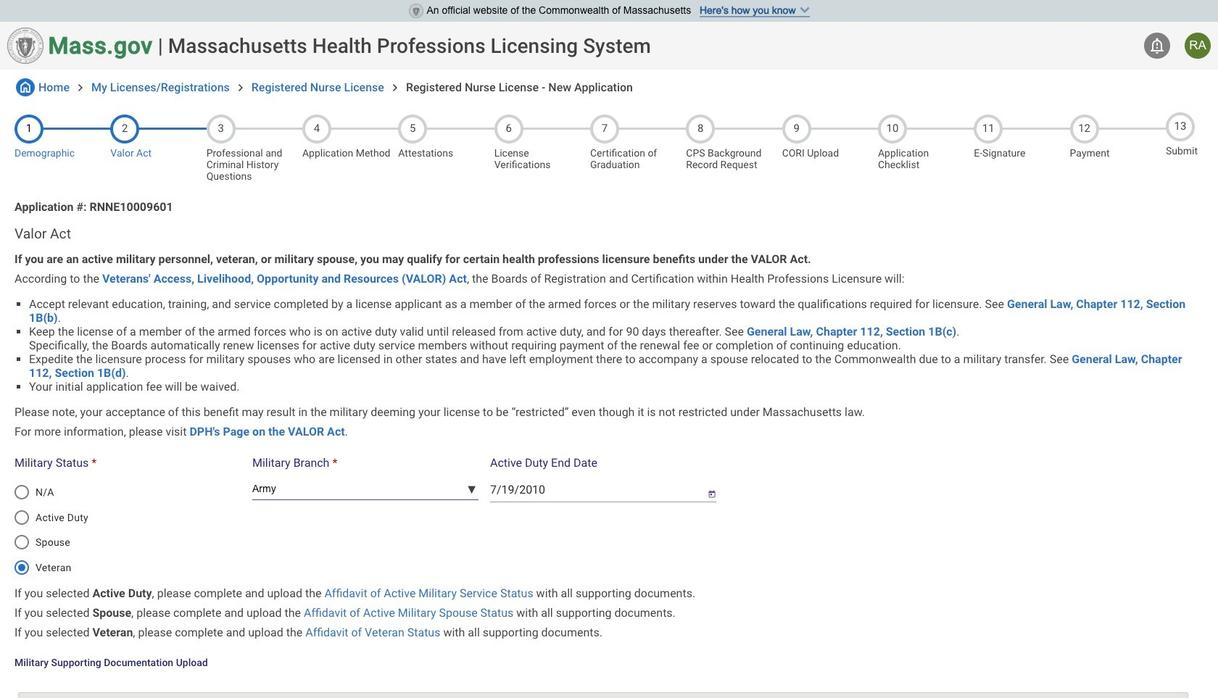 Task type: locate. For each thing, give the bounding box(es) containing it.
no color image
[[16, 78, 35, 96]]

None field
[[490, 477, 696, 503]]

massachusetts state seal image
[[409, 4, 423, 18]]

no color image
[[1149, 37, 1166, 54], [73, 80, 88, 95], [233, 80, 248, 95], [388, 80, 402, 95]]

massachusetts state seal image
[[7, 28, 44, 64]]

heading
[[168, 34, 651, 58], [15, 226, 1204, 242]]

option group
[[6, 475, 248, 585]]



Task type: vqa. For each thing, say whether or not it's contained in the screenshot.
the topmost HEADING
yes



Task type: describe. For each thing, give the bounding box(es) containing it.
1 vertical spatial heading
[[15, 226, 1204, 242]]

0 vertical spatial heading
[[168, 34, 651, 58]]



